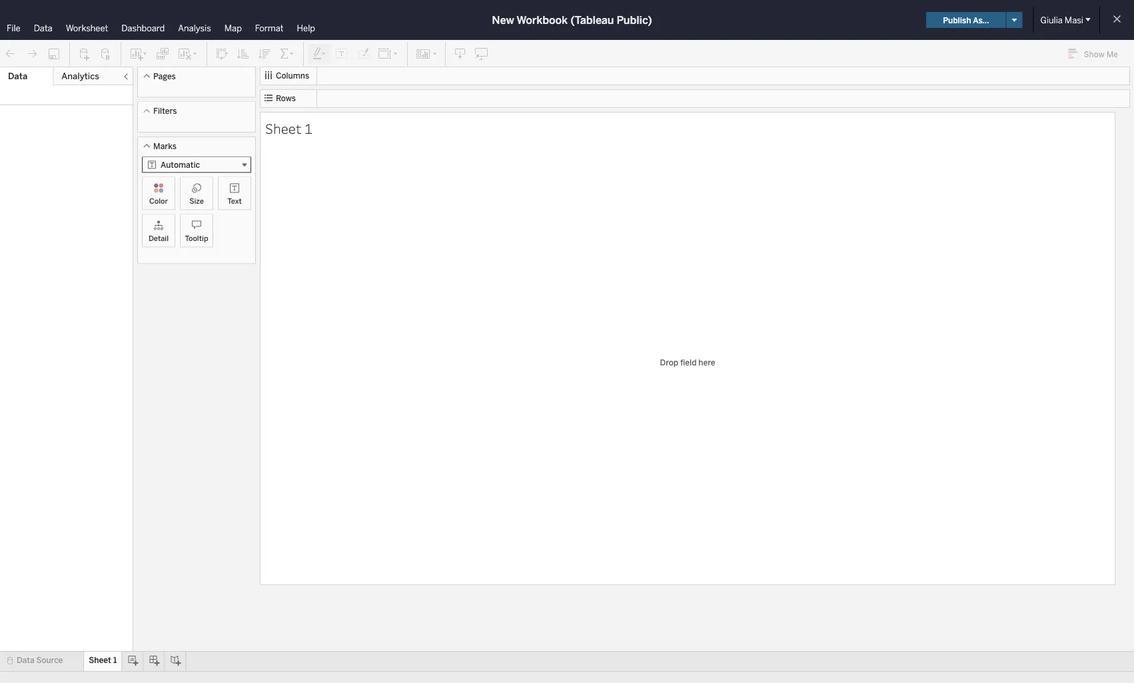 Task type: describe. For each thing, give the bounding box(es) containing it.
new worksheet image
[[129, 47, 148, 61]]

show/hide cards image
[[416, 47, 437, 61]]

show me
[[1084, 49, 1118, 59]]

new
[[492, 14, 514, 26]]

here
[[699, 358, 715, 367]]

giulia
[[1041, 15, 1063, 25]]

sort descending image
[[258, 47, 271, 61]]

totals image
[[279, 47, 295, 61]]

pause auto updates image
[[99, 47, 113, 61]]

text
[[227, 197, 242, 206]]

drop
[[660, 358, 678, 367]]

(tableau
[[571, 14, 614, 26]]

download image
[[454, 47, 467, 61]]

save image
[[47, 47, 61, 61]]

drop field here
[[660, 358, 715, 367]]

show labels image
[[335, 47, 349, 61]]

redo image
[[25, 47, 39, 61]]

swap rows and columns image
[[215, 47, 229, 61]]

rows
[[276, 94, 296, 103]]

new data source image
[[78, 47, 91, 61]]

1 vertical spatial data
[[8, 71, 27, 82]]

new workbook (tableau public)
[[492, 14, 652, 26]]

workbook
[[517, 14, 568, 26]]

detail
[[149, 234, 169, 243]]

open in desktop image
[[475, 47, 488, 61]]

show
[[1084, 49, 1105, 59]]

clear sheet image
[[177, 47, 199, 61]]

columns
[[276, 71, 309, 81]]

tooltip
[[185, 234, 208, 243]]

duplicate image
[[156, 47, 169, 61]]

public)
[[617, 14, 652, 26]]

size
[[189, 197, 204, 206]]

1 horizontal spatial 1
[[304, 119, 312, 137]]

1 vertical spatial sheet
[[89, 656, 111, 666]]

masi
[[1065, 15, 1084, 25]]

help
[[297, 23, 315, 33]]

fit image
[[378, 47, 399, 61]]



Task type: locate. For each thing, give the bounding box(es) containing it.
sheet 1 right source
[[89, 656, 117, 666]]

sheet
[[265, 119, 302, 137], [89, 656, 111, 666]]

undo image
[[4, 47, 17, 61]]

publish as...
[[943, 15, 989, 25]]

format
[[255, 23, 284, 33]]

marks
[[153, 141, 177, 151]]

2 vertical spatial data
[[17, 656, 34, 666]]

publish as... button
[[926, 12, 1006, 28]]

0 horizontal spatial sheet 1
[[89, 656, 117, 666]]

sort ascending image
[[237, 47, 250, 61]]

giulia masi
[[1041, 15, 1084, 25]]

0 vertical spatial data
[[34, 23, 52, 33]]

filters
[[153, 106, 177, 116]]

analysis
[[178, 23, 211, 33]]

0 horizontal spatial 1
[[113, 656, 117, 666]]

data
[[34, 23, 52, 33], [8, 71, 27, 82], [17, 656, 34, 666]]

field
[[680, 358, 697, 367]]

sheet 1
[[265, 119, 312, 137], [89, 656, 117, 666]]

sheet 1 down the rows
[[265, 119, 312, 137]]

collapse image
[[122, 73, 130, 81]]

pages
[[153, 71, 176, 81]]

dashboard
[[121, 23, 165, 33]]

1 horizontal spatial sheet 1
[[265, 119, 312, 137]]

data source
[[17, 656, 63, 666]]

worksheet
[[66, 23, 108, 33]]

me
[[1107, 49, 1118, 59]]

publish
[[943, 15, 971, 25]]

format workbook image
[[357, 47, 370, 61]]

1 vertical spatial 1
[[113, 656, 117, 666]]

1
[[304, 119, 312, 137], [113, 656, 117, 666]]

map
[[224, 23, 242, 33]]

data left source
[[17, 656, 34, 666]]

file
[[7, 23, 20, 33]]

as...
[[973, 15, 989, 25]]

highlight image
[[312, 47, 327, 61]]

data up save image
[[34, 23, 52, 33]]

sheet right source
[[89, 656, 111, 666]]

0 horizontal spatial sheet
[[89, 656, 111, 666]]

sheet down the rows
[[265, 119, 302, 137]]

source
[[36, 656, 63, 666]]

show me button
[[1063, 43, 1130, 65]]

1 vertical spatial sheet 1
[[89, 656, 117, 666]]

1 horizontal spatial sheet
[[265, 119, 302, 137]]

0 vertical spatial sheet 1
[[265, 119, 312, 137]]

0 vertical spatial sheet
[[265, 119, 302, 137]]

color
[[149, 197, 168, 206]]

data down undo image
[[8, 71, 27, 82]]

1 right source
[[113, 656, 117, 666]]

1 down columns
[[304, 119, 312, 137]]

0 vertical spatial 1
[[304, 119, 312, 137]]

analytics
[[62, 71, 99, 82]]



Task type: vqa. For each thing, say whether or not it's contained in the screenshot.
Save image
yes



